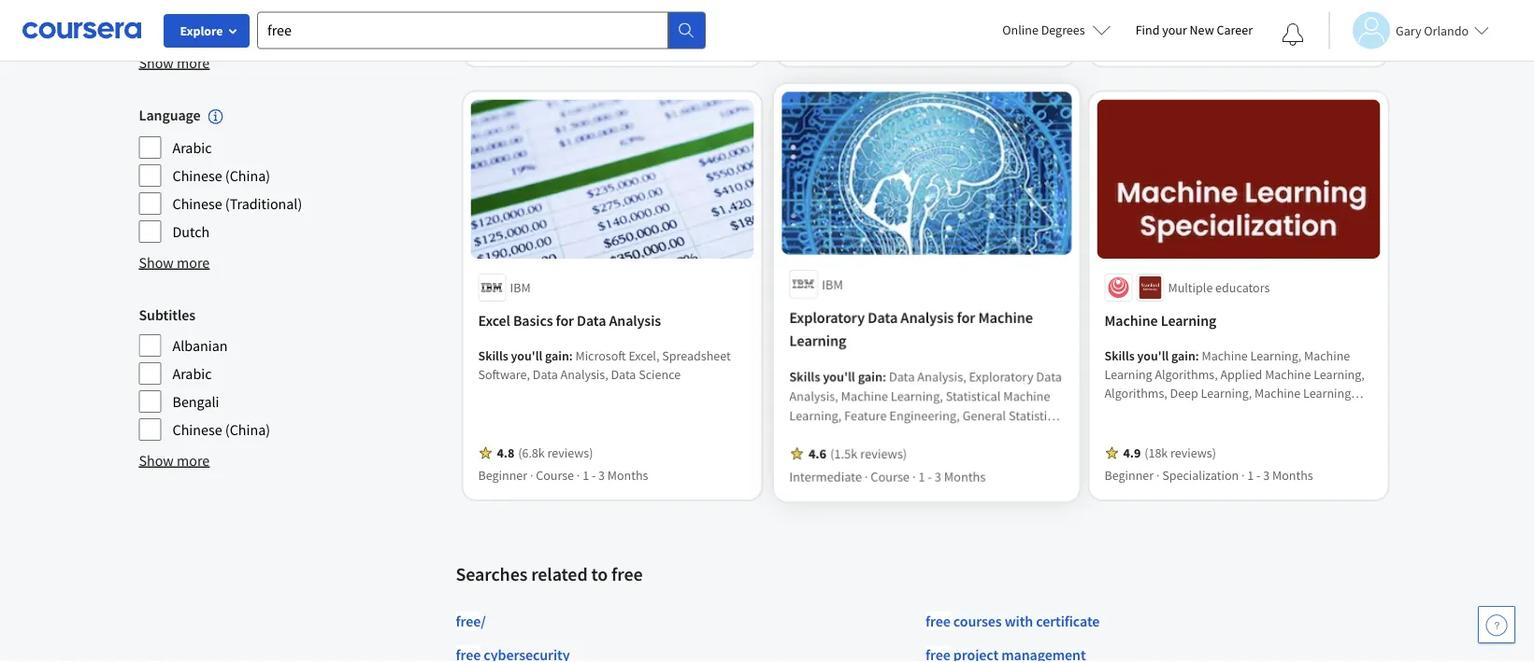 Task type: locate. For each thing, give the bounding box(es) containing it.
show more button down dutch
[[139, 251, 210, 274]]

4.9
[[1123, 445, 1141, 462]]

1 horizontal spatial gain
[[858, 369, 883, 386]]

searches
[[456, 563, 528, 587]]

feature
[[845, 407, 887, 424]]

skills you'll gain : down basics
[[478, 348, 576, 364]]

0 horizontal spatial ibm
[[510, 279, 531, 296]]

statistics,
[[1008, 407, 1061, 424], [865, 426, 918, 443]]

show down arizona
[[139, 53, 174, 72]]

- for exploratory
[[927, 468, 932, 485]]

2 horizontal spatial skills you'll gain :
[[1105, 348, 1202, 364]]

3 inside 4.5 (146 reviews) beginner · course · 1 - 3 months
[[1225, 33, 1231, 50]]

2 show more button from the top
[[139, 251, 210, 274]]

1 vertical spatial statistical
[[921, 426, 975, 443]]

3 chinese from the top
[[173, 421, 222, 439]]

1 vertical spatial (china)
[[225, 421, 270, 439]]

skills you'll gain : down machine learning
[[1105, 348, 1202, 364]]

4.6 down probability
[[809, 445, 827, 462]]

machine
[[978, 310, 1032, 329], [1105, 311, 1158, 330], [841, 388, 888, 405], [1002, 388, 1049, 405]]

language
[[139, 106, 201, 124]]

1 horizontal spatial exploratory
[[968, 369, 1032, 386]]

0 horizontal spatial gain
[[545, 348, 569, 364]]

1 vertical spatial learning
[[790, 332, 847, 351]]

2 horizontal spatial :
[[1196, 348, 1199, 364]]

2 show from the top
[[139, 253, 174, 272]]

0 vertical spatial arabic
[[173, 138, 212, 157]]

your
[[1162, 22, 1187, 38]]

2 vertical spatial show more button
[[139, 450, 210, 472]]

1 horizontal spatial skills you'll gain :
[[790, 369, 889, 386]]

: down machine learning
[[1196, 348, 1199, 364]]

help center image
[[1486, 614, 1508, 637]]

: for machine
[[883, 369, 886, 386]]

2 vertical spatial show
[[139, 451, 174, 470]]

months for exploratory
[[943, 468, 985, 485]]

0 vertical spatial exploratory
[[790, 310, 865, 329]]

2 more from the top
[[177, 253, 210, 272]]

excel basics for data analysis
[[478, 311, 661, 330]]

learning, up engineering,
[[891, 388, 943, 405]]

None search field
[[257, 12, 706, 49]]

statistical up the structures at the right of page
[[921, 426, 975, 443]]

2 horizontal spatial free
[[926, 612, 951, 631]]

more for arabic
[[177, 253, 210, 272]]

0 vertical spatial learning,
[[891, 388, 943, 405]]

(china) inside language group
[[225, 166, 270, 185]]

general
[[962, 407, 1005, 424]]

- inside 4.5 (146 reviews) beginner · course · 1 - 3 months
[[1218, 33, 1222, 50]]

2 vertical spatial show more
[[139, 451, 210, 470]]

show more down bengali
[[139, 451, 210, 470]]

gary
[[1396, 22, 1422, 39]]

0 horizontal spatial exploratory
[[790, 310, 865, 329]]

show more down arizona
[[139, 53, 210, 72]]

more for albanian
[[177, 451, 210, 470]]

1 (china) from the top
[[225, 166, 270, 185]]

software, down &
[[838, 445, 891, 462]]

chinese (china)
[[173, 166, 270, 185], [173, 421, 270, 439]]

0 vertical spatial statistics,
[[1008, 407, 1061, 424]]

(china)
[[225, 166, 270, 185], [225, 421, 270, 439]]

subtitles
[[139, 306, 195, 324]]

What do you want to learn? text field
[[257, 12, 669, 49]]

1 horizontal spatial skills
[[790, 369, 821, 386]]

:
[[569, 348, 573, 364], [1196, 348, 1199, 364], [883, 369, 886, 386]]

3 show from the top
[[139, 451, 174, 470]]

learning down the multiple
[[1161, 311, 1217, 330]]

albanian
[[173, 336, 228, 355]]

3
[[598, 33, 605, 50], [1225, 33, 1231, 50], [598, 467, 605, 484], [1263, 467, 1270, 484], [934, 468, 941, 485]]

arizona
[[173, 22, 220, 41]]

show more button down bengali
[[139, 450, 210, 472]]

analysis, up engineering,
[[917, 369, 966, 386]]

1 horizontal spatial :
[[883, 369, 886, 386]]

statistics, right general
[[1008, 407, 1061, 424]]

2 vertical spatial more
[[177, 451, 210, 470]]

4.9 (18k reviews)
[[1123, 445, 1216, 462]]

(traditional)
[[225, 194, 302, 213]]

related
[[531, 563, 588, 587]]

gary orlando
[[1396, 22, 1469, 39]]

3 more from the top
[[177, 451, 210, 470]]

chinese up dutch
[[173, 194, 222, 213]]

1 arabic from the top
[[173, 138, 212, 157]]

0 horizontal spatial skills
[[478, 348, 508, 364]]

analysis inside data analysis, exploratory data analysis, machine learning, statistical machine learning, feature engineering, general statistics, probability & statistics, statistical analysis, data analysis software, data structures
[[790, 445, 836, 462]]

bengali
[[173, 392, 219, 411]]

reviews) inside 4.5 (146 reviews) beginner · course · 1 - 3 months
[[1171, 11, 1217, 27]]

2 show more from the top
[[139, 253, 210, 272]]

1 chinese (china) from the top
[[173, 166, 270, 185]]

explore button
[[164, 14, 250, 48]]

gain down machine learning
[[1172, 348, 1196, 364]]

2 arabic from the top
[[173, 364, 212, 383]]

1 horizontal spatial ibm
[[823, 277, 844, 294]]

you'll down basics
[[511, 348, 543, 364]]

2 chinese (china) from the top
[[173, 421, 270, 439]]

online degrees
[[1003, 22, 1085, 38]]

3 for exploratory
[[934, 468, 941, 485]]

spreadsheet
[[662, 348, 731, 364]]

arabic down "information about this filter group" "icon"
[[173, 138, 212, 157]]

free for free courses with certificate
[[926, 612, 951, 631]]

1 horizontal spatial statistics,
[[1008, 407, 1061, 424]]

0 horizontal spatial software,
[[478, 366, 530, 383]]

1 vertical spatial exploratory
[[968, 369, 1032, 386]]

: for analysis
[[569, 348, 573, 364]]

exploratory inside the exploratory data analysis for machine learning
[[790, 310, 865, 329]]

learning, up probability
[[790, 407, 842, 424]]

free
[[612, 563, 643, 587], [456, 612, 481, 631], [926, 612, 951, 631]]

show down dutch
[[139, 253, 174, 272]]

4.6 left (18.6k
[[497, 11, 514, 27]]

1 vertical spatial learning,
[[790, 407, 842, 424]]

intermediate
[[790, 468, 862, 485]]

find your new career
[[1136, 22, 1253, 38]]

0 vertical spatial more
[[177, 53, 210, 72]]

1 horizontal spatial software,
[[838, 445, 891, 462]]

months inside 4.6 (18.6k reviews) beginner · course · 1 - 3 months
[[608, 33, 648, 50]]

1 horizontal spatial learning,
[[891, 388, 943, 405]]

intermediate · course · 1 - 3 months
[[790, 468, 985, 485]]

you'll
[[511, 348, 543, 364], [1138, 348, 1169, 364], [824, 369, 856, 386]]

1 vertical spatial arabic
[[173, 364, 212, 383]]

analysis, down microsoft
[[561, 366, 608, 383]]

1 vertical spatial statistics,
[[865, 426, 918, 443]]

show more button for albanian
[[139, 450, 210, 472]]

0 horizontal spatial free
[[456, 612, 481, 631]]

you'll for machine
[[824, 369, 856, 386]]

beginner down the 4.5
[[1105, 33, 1154, 50]]

show more button down arizona
[[139, 51, 210, 74]]

subtitles group
[[139, 304, 445, 442]]

4.6 inside 4.6 (18.6k reviews) beginner · course · 1 - 3 months
[[497, 11, 514, 27]]

1 show from the top
[[139, 53, 174, 72]]

course inside 4.5 (146 reviews) beginner · course · 1 - 3 months
[[1163, 33, 1201, 50]]

0 horizontal spatial :
[[569, 348, 573, 364]]

0 vertical spatial show more button
[[139, 51, 210, 74]]

0 horizontal spatial learning
[[790, 332, 847, 351]]

course
[[536, 33, 574, 50], [1163, 33, 1201, 50], [536, 467, 574, 484], [871, 468, 910, 485]]

1 vertical spatial 4.6
[[809, 445, 827, 462]]

1 vertical spatial show more
[[139, 253, 210, 272]]

reviews)
[[554, 11, 600, 27], [1171, 11, 1217, 27], [548, 445, 593, 462], [1171, 445, 1216, 462], [861, 445, 907, 462]]

chinese (traditional)
[[173, 194, 302, 213]]

months inside 4.5 (146 reviews) beginner · course · 1 - 3 months
[[1234, 33, 1275, 50]]

beginner down (18.6k
[[478, 33, 528, 50]]

2 (china) from the top
[[225, 421, 270, 439]]

find
[[1136, 22, 1160, 38]]

more
[[177, 53, 210, 72], [177, 253, 210, 272], [177, 451, 210, 470]]

ibm up the exploratory data analysis for machine learning
[[823, 277, 844, 294]]

show down bengali
[[139, 451, 174, 470]]

1 vertical spatial chinese (china)
[[173, 421, 270, 439]]

data inside the exploratory data analysis for machine learning
[[868, 310, 898, 329]]

skills you'll gain :
[[478, 348, 576, 364], [1105, 348, 1202, 364], [790, 369, 889, 386]]

0 vertical spatial show
[[139, 53, 174, 72]]

machine learning link
[[1105, 309, 1373, 332]]

3 for machine
[[1263, 467, 1270, 484]]

(1.5k
[[831, 445, 858, 462]]

gain down 'excel basics for data analysis'
[[545, 348, 569, 364]]

degrees
[[1041, 22, 1085, 38]]

you'll down machine learning
[[1138, 348, 1169, 364]]

0 vertical spatial software,
[[478, 366, 530, 383]]

0 vertical spatial chinese
[[173, 166, 222, 185]]

1 horizontal spatial analysis
[[790, 445, 836, 462]]

show for albanian
[[139, 451, 174, 470]]

gary orlando button
[[1329, 12, 1490, 49]]

skills down excel
[[478, 348, 508, 364]]

chinese (china) down bengali
[[173, 421, 270, 439]]

: left microsoft
[[569, 348, 573, 364]]

ibm up basics
[[510, 279, 531, 296]]

ibm
[[823, 277, 844, 294], [510, 279, 531, 296]]

software,
[[478, 366, 530, 383], [838, 445, 891, 462]]

1 vertical spatial software,
[[838, 445, 891, 462]]

1 vertical spatial chinese
[[173, 194, 222, 213]]

show more button
[[139, 51, 210, 74], [139, 251, 210, 274], [139, 450, 210, 472]]

statistics, down "feature"
[[865, 426, 918, 443]]

learning
[[1161, 311, 1217, 330], [790, 332, 847, 351]]

excel basics for data analysis link
[[478, 309, 747, 332]]

4.5
[[1123, 11, 1141, 27]]

statistical
[[945, 388, 1000, 405], [921, 426, 975, 443]]

0 vertical spatial 4.6
[[497, 11, 514, 27]]

0 vertical spatial show more
[[139, 53, 210, 72]]

engineering,
[[889, 407, 959, 424]]

more down arizona
[[177, 53, 210, 72]]

1 horizontal spatial 4.6
[[809, 445, 827, 462]]

beginner · course · 1 - 3 months
[[478, 467, 648, 484]]

2 horizontal spatial you'll
[[1138, 348, 1169, 364]]

1 more from the top
[[177, 53, 210, 72]]

1 for machine
[[1248, 467, 1254, 484]]

skills up probability
[[790, 369, 821, 386]]

free left courses
[[926, 612, 951, 631]]

1 vertical spatial show more button
[[139, 251, 210, 274]]

2 horizontal spatial analysis
[[901, 310, 953, 329]]

more down bengali
[[177, 451, 210, 470]]

arabic
[[173, 138, 212, 157], [173, 364, 212, 383]]

gain up "feature"
[[858, 369, 883, 386]]

0 horizontal spatial skills you'll gain :
[[478, 348, 576, 364]]

arabic up bengali
[[173, 364, 212, 383]]

2 vertical spatial chinese
[[173, 421, 222, 439]]

free right to
[[612, 563, 643, 587]]

1 horizontal spatial for
[[956, 310, 975, 329]]

exploratory
[[790, 310, 865, 329], [968, 369, 1032, 386]]

learning up "feature"
[[790, 332, 847, 351]]

skills
[[478, 348, 508, 364], [1105, 348, 1135, 364], [790, 369, 821, 386]]

0 vertical spatial (china)
[[225, 166, 270, 185]]

- inside 4.6 (18.6k reviews) beginner · course · 1 - 3 months
[[592, 33, 596, 50]]

1 horizontal spatial you'll
[[824, 369, 856, 386]]

1 vertical spatial more
[[177, 253, 210, 272]]

reviews) for machine
[[1171, 445, 1216, 462]]

beginner
[[478, 33, 528, 50], [1105, 33, 1154, 50], [478, 467, 528, 484], [1105, 467, 1154, 484]]

1 chinese from the top
[[173, 166, 222, 185]]

0 horizontal spatial analysis
[[609, 311, 661, 330]]

software, down excel
[[478, 366, 530, 383]]

chinese
[[173, 166, 222, 185], [173, 194, 222, 213], [173, 421, 222, 439]]

probability
[[790, 426, 851, 443]]

(6.8k
[[518, 445, 545, 462]]

1 show more button from the top
[[139, 51, 210, 74]]

skills down machine learning
[[1105, 348, 1135, 364]]

show more down dutch
[[139, 253, 210, 272]]

skills you'll gain : for machine
[[790, 369, 889, 386]]

statistical up general
[[945, 388, 1000, 405]]

1 horizontal spatial learning
[[1161, 311, 1217, 330]]

1
[[583, 33, 589, 50], [1209, 33, 1216, 50], [583, 467, 589, 484], [1248, 467, 1254, 484], [918, 468, 925, 485]]

ibm for exploratory
[[823, 277, 844, 294]]

chinese up chinese (traditional)
[[173, 166, 222, 185]]

basics
[[513, 311, 553, 330]]

orlando
[[1424, 22, 1469, 39]]

free down searches
[[456, 612, 481, 631]]

0 horizontal spatial you'll
[[511, 348, 543, 364]]

chinese down bengali
[[173, 421, 222, 439]]

learning,
[[891, 388, 943, 405], [790, 407, 842, 424]]

3 show more button from the top
[[139, 450, 210, 472]]

analysis, up probability
[[790, 388, 839, 405]]

0 horizontal spatial 4.6
[[497, 11, 514, 27]]

explore
[[180, 22, 223, 39]]

months
[[608, 33, 648, 50], [1234, 33, 1275, 50], [608, 467, 648, 484], [1273, 467, 1313, 484], [943, 468, 985, 485]]

analysis, inside 'microsoft excel, spreadsheet software, data analysis, data science'
[[561, 366, 608, 383]]

chinese (china) up chinese (traditional)
[[173, 166, 270, 185]]

3 show more from the top
[[139, 451, 210, 470]]

1 vertical spatial show
[[139, 253, 174, 272]]

data analysis, exploratory data analysis, machine learning, statistical machine learning, feature engineering, general statistics, probability & statistics, statistical analysis, data analysis software, data structures
[[790, 369, 1061, 462]]

more down dutch
[[177, 253, 210, 272]]

you'll up "feature"
[[824, 369, 856, 386]]

: up "feature"
[[883, 369, 886, 386]]

educators
[[1216, 279, 1270, 296]]

skills you'll gain : up "feature"
[[790, 369, 889, 386]]

for inside the exploratory data analysis for machine learning
[[956, 310, 975, 329]]

show more
[[139, 53, 210, 72], [139, 253, 210, 272], [139, 451, 210, 470]]

1 inside 4.5 (146 reviews) beginner · course · 1 - 3 months
[[1209, 33, 1216, 50]]

0 vertical spatial chinese (china)
[[173, 166, 270, 185]]

excel,
[[629, 348, 660, 364]]



Task type: describe. For each thing, give the bounding box(es) containing it.
chinese inside subtitles 'group'
[[173, 421, 222, 439]]

0 horizontal spatial statistics,
[[865, 426, 918, 443]]

1 for exploratory
[[918, 468, 925, 485]]

2 chinese from the top
[[173, 194, 222, 213]]

1 for excel
[[583, 467, 589, 484]]

new
[[1190, 22, 1214, 38]]

find your new career link
[[1126, 19, 1262, 42]]

software, inside data analysis, exploratory data analysis, machine learning, statistical machine learning, feature engineering, general statistics, probability & statistics, statistical analysis, data analysis software, data structures
[[838, 445, 891, 462]]

structures
[[922, 445, 979, 462]]

gain for analysis
[[545, 348, 569, 364]]

beginner down 4.9
[[1105, 467, 1154, 484]]

free for free /
[[456, 612, 481, 631]]

exploratory data analysis for machine learning link
[[790, 308, 1063, 353]]

skills you'll gain : for analysis
[[478, 348, 576, 364]]

months for excel
[[608, 467, 648, 484]]

reviews) for excel
[[548, 445, 593, 462]]

(china) inside subtitles 'group'
[[225, 421, 270, 439]]

career
[[1217, 22, 1253, 38]]

4.6 for (1.5k
[[809, 445, 827, 462]]

1 show more from the top
[[139, 53, 210, 72]]

arizona state university
[[173, 22, 321, 41]]

beginner inside 4.6 (18.6k reviews) beginner · course · 1 - 3 months
[[478, 33, 528, 50]]

analysis inside excel basics for data analysis link
[[609, 311, 661, 330]]

2 horizontal spatial skills
[[1105, 348, 1135, 364]]

ibm for excel
[[510, 279, 531, 296]]

4.8 (6.8k reviews)
[[497, 445, 593, 462]]

free courses with certificate
[[926, 612, 1100, 631]]

information about this filter group image
[[208, 109, 223, 124]]

beginner · specialization · 1 - 3 months
[[1105, 467, 1313, 484]]

certificate
[[1036, 612, 1100, 631]]

skills for analysis
[[478, 348, 508, 364]]

course inside 4.6 (18.6k reviews) beginner · course · 1 - 3 months
[[536, 33, 574, 50]]

3 for excel
[[598, 467, 605, 484]]

/
[[481, 612, 486, 631]]

learning inside the exploratory data analysis for machine learning
[[790, 332, 847, 351]]

- for machine
[[1257, 467, 1261, 484]]

exploratory data analysis for machine learning
[[790, 310, 1032, 351]]

4.6 (18.6k reviews) beginner · course · 1 - 3 months
[[478, 11, 648, 50]]

language group
[[139, 104, 445, 244]]

months for machine
[[1273, 467, 1313, 484]]

- for excel
[[592, 467, 596, 484]]

reviews) inside 4.6 (18.6k reviews) beginner · course · 1 - 3 months
[[554, 11, 600, 27]]

analysis, down general
[[978, 426, 1026, 443]]

courses
[[954, 612, 1002, 631]]

with
[[1005, 612, 1033, 631]]

excel
[[478, 311, 510, 330]]

science
[[639, 366, 681, 383]]

show more for albanian
[[139, 451, 210, 470]]

3 inside 4.6 (18.6k reviews) beginner · course · 1 - 3 months
[[598, 33, 605, 50]]

microsoft
[[576, 348, 626, 364]]

show more button for arabic
[[139, 251, 210, 274]]

microsoft excel, spreadsheet software, data analysis, data science
[[478, 348, 731, 383]]

you'll for analysis
[[511, 348, 543, 364]]

4.5 (146 reviews) beginner · course · 1 - 3 months
[[1105, 11, 1275, 50]]

0 vertical spatial learning
[[1161, 311, 1217, 330]]

machine inside the exploratory data analysis for machine learning
[[978, 310, 1032, 329]]

0 horizontal spatial learning,
[[790, 407, 842, 424]]

multiple educators
[[1168, 279, 1270, 296]]

state
[[223, 22, 255, 41]]

show for arabic
[[139, 253, 174, 272]]

&
[[854, 426, 862, 443]]

online
[[1003, 22, 1039, 38]]

analysis inside the exploratory data analysis for machine learning
[[901, 310, 953, 329]]

chinese (china) inside subtitles 'group'
[[173, 421, 270, 439]]

show notifications image
[[1282, 23, 1304, 46]]

2 horizontal spatial gain
[[1172, 348, 1196, 364]]

searches related to free
[[456, 563, 643, 587]]

multiple
[[1168, 279, 1213, 296]]

beginner inside 4.5 (146 reviews) beginner · course · 1 - 3 months
[[1105, 33, 1154, 50]]

to
[[591, 563, 608, 587]]

gain for machine
[[858, 369, 883, 386]]

specialization
[[1163, 467, 1239, 484]]

0 horizontal spatial for
[[556, 311, 574, 330]]

0 vertical spatial statistical
[[945, 388, 1000, 405]]

machine learning
[[1105, 311, 1217, 330]]

skills for machine
[[790, 369, 821, 386]]

exploratory inside data analysis, exploratory data analysis, machine learning, statistical machine learning, feature engineering, general statistics, probability & statistics, statistical analysis, data analysis software, data structures
[[968, 369, 1032, 386]]

free /
[[456, 612, 486, 631]]

(146
[[1145, 11, 1168, 27]]

software, inside 'microsoft excel, spreadsheet software, data analysis, data science'
[[478, 366, 530, 383]]

4.8
[[497, 445, 514, 462]]

1 horizontal spatial free
[[612, 563, 643, 587]]

(18k
[[1145, 445, 1168, 462]]

4.6 for (18.6k
[[497, 11, 514, 27]]

dutch
[[173, 222, 210, 241]]

arabic inside language group
[[173, 138, 212, 157]]

reviews) for exploratory
[[861, 445, 907, 462]]

arabic inside subtitles 'group'
[[173, 364, 212, 383]]

chinese (china) inside language group
[[173, 166, 270, 185]]

1 inside 4.6 (18.6k reviews) beginner · course · 1 - 3 months
[[583, 33, 589, 50]]

university
[[258, 22, 321, 41]]

online degrees button
[[988, 9, 1126, 50]]

beginner down 4.8
[[478, 467, 528, 484]]

show more for arabic
[[139, 253, 210, 272]]

coursera image
[[22, 15, 141, 45]]

4.6 (1.5k reviews)
[[809, 445, 907, 462]]

(18.6k
[[518, 11, 551, 27]]



Task type: vqa. For each thing, say whether or not it's contained in the screenshot.
topmost Exploratory
yes



